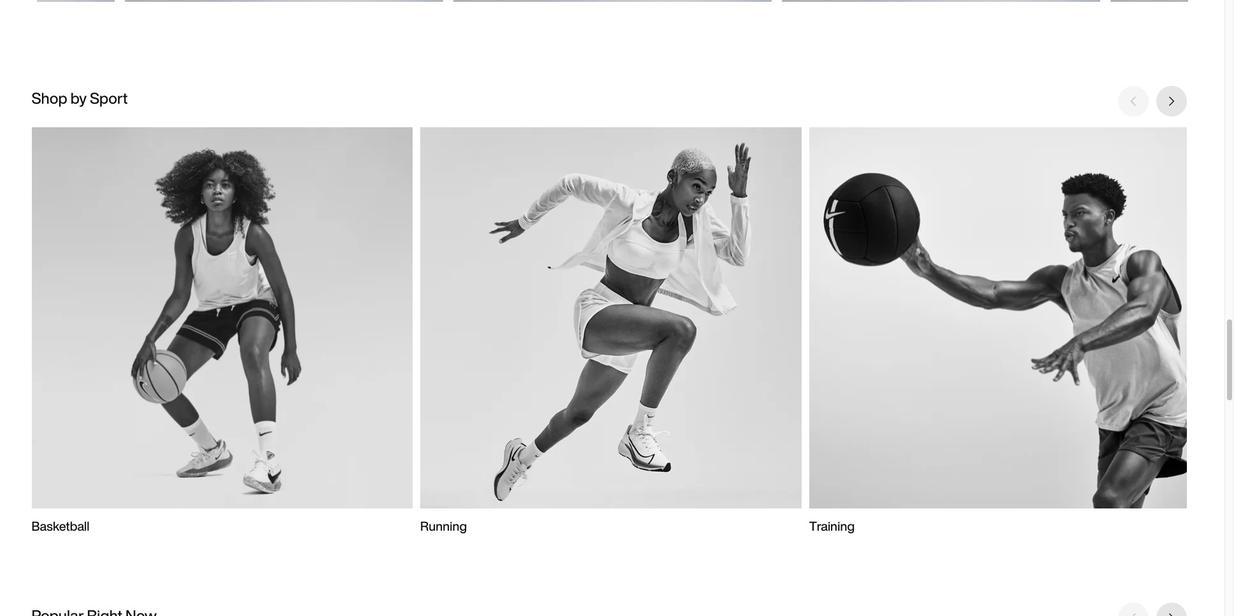 Task type: locate. For each thing, give the bounding box(es) containing it.
3 nike. just do it image from the left
[[810, 128, 1191, 536]]

1 nike. just do it image from the left
[[32, 128, 413, 536]]

shop by sport
[[32, 87, 128, 110]]

nike. just do it image
[[32, 128, 413, 536], [421, 128, 802, 536], [810, 128, 1191, 536]]

shop
[[32, 87, 67, 110]]

2 horizontal spatial nike. just do it image
[[810, 128, 1191, 536]]

menu bar
[[217, 0, 1009, 3]]

nike. just do it image containing running
[[421, 128, 802, 536]]

by
[[70, 87, 87, 110]]

0 horizontal spatial nike. just do it image
[[32, 128, 413, 536]]

1 horizontal spatial nike. just do it image
[[421, 128, 802, 536]]

2 nike. just do it image from the left
[[421, 128, 802, 536]]



Task type: describe. For each thing, give the bounding box(es) containing it.
nike. just do it image containing basketball
[[32, 128, 413, 536]]

nike. just do it image containing training
[[810, 128, 1191, 536]]

running
[[421, 517, 467, 536]]

basketball
[[32, 517, 90, 536]]

training
[[810, 517, 855, 536]]

sport
[[90, 87, 128, 110]]



Task type: vqa. For each thing, say whether or not it's contained in the screenshot.
nike. just do it image containing Training
yes



